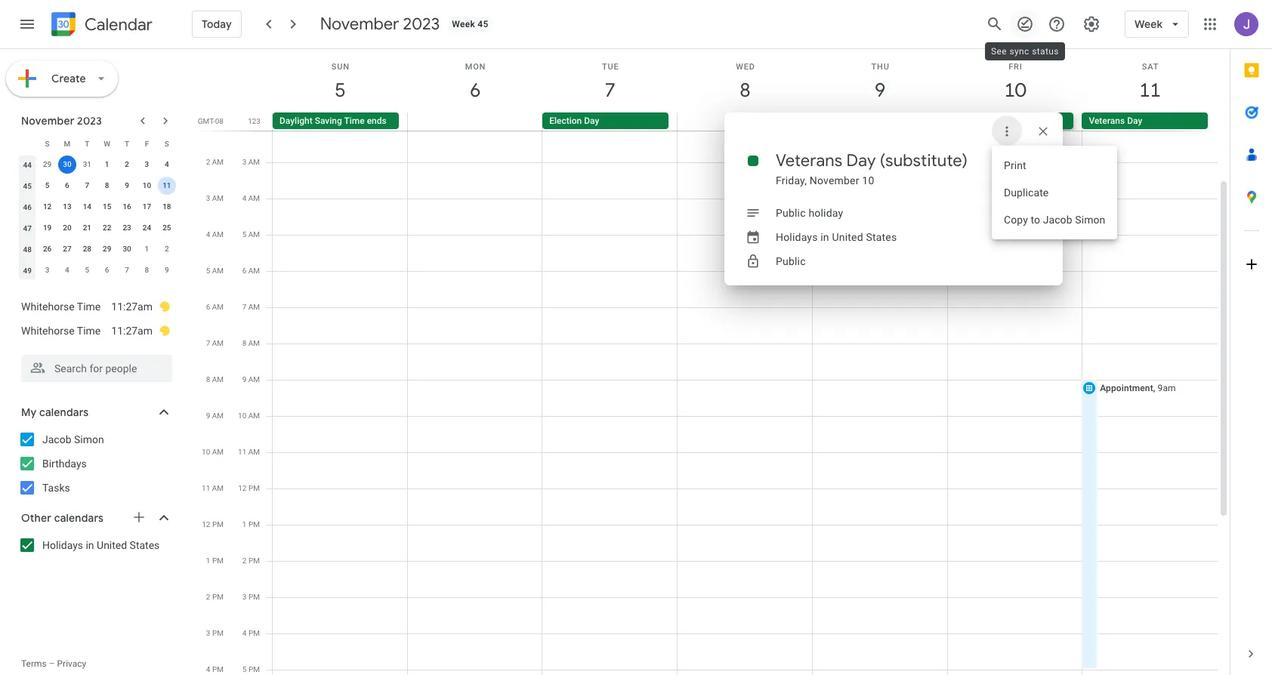 Task type: describe. For each thing, give the bounding box(es) containing it.
24
[[143, 224, 151, 232]]

week button
[[1125, 6, 1189, 42]]

veterans day (substitute) heading
[[776, 150, 968, 172]]

0 horizontal spatial united
[[97, 540, 127, 552]]

fri 10
[[1004, 62, 1025, 103]]

10 inside 'element'
[[143, 181, 151, 190]]

november inside veterans day (substitute) friday, november 10
[[810, 175, 860, 187]]

0 horizontal spatial 8 am
[[206, 376, 224, 384]]

5 link
[[323, 73, 358, 108]]

26
[[43, 245, 52, 253]]

veterans day (substitute) friday, november 10
[[776, 150, 968, 187]]

1 horizontal spatial 12
[[202, 521, 210, 529]]

1 vertical spatial holidays in united states
[[42, 540, 160, 552]]

46
[[23, 203, 32, 211]]

sun
[[332, 62, 350, 72]]

0 horizontal spatial 4 pm
[[206, 666, 224, 674]]

my
[[21, 406, 37, 419]]

44
[[23, 161, 32, 169]]

appointment , 9am
[[1101, 383, 1176, 394]]

sync
[[1010, 46, 1030, 57]]

–
[[49, 659, 55, 670]]

column header inside the november 2023 grid
[[17, 133, 37, 154]]

december 7 element
[[118, 261, 136, 280]]

,
[[1154, 383, 1156, 394]]

row containing 3
[[17, 260, 177, 281]]

day for veterans day
[[1128, 116, 1143, 126]]

11 cell
[[157, 175, 177, 196]]

row containing daylight saving time ends
[[266, 113, 1230, 131]]

49
[[23, 266, 32, 275]]

day for election day
[[584, 116, 600, 126]]

calendar
[[85, 14, 153, 35]]

1 list item from the top
[[21, 295, 171, 319]]

30 cell
[[57, 154, 77, 175]]

november 2023 grid
[[14, 133, 177, 281]]

2 am
[[206, 158, 224, 166]]

jacob inside my calendars list
[[42, 434, 71, 446]]

1 vertical spatial 7 am
[[206, 339, 224, 348]]

18
[[163, 203, 171, 211]]

1 horizontal spatial 7 am
[[242, 303, 260, 311]]

18 element
[[158, 198, 176, 216]]

25
[[163, 224, 171, 232]]

1 horizontal spatial united
[[832, 231, 864, 243]]

0 vertical spatial 1 pm
[[242, 521, 260, 529]]

0 vertical spatial 10 am
[[238, 412, 260, 420]]

daylight saving time ends button
[[273, 113, 399, 129]]

9 link
[[863, 73, 898, 108]]

2 inside "element"
[[165, 245, 169, 253]]

tue
[[602, 62, 619, 72]]

1 horizontal spatial 3 am
[[242, 158, 260, 166]]

16
[[123, 203, 131, 211]]

privacy link
[[57, 659, 86, 670]]

11:27am for second list item from the top of the page
[[111, 325, 153, 337]]

december 5 element
[[78, 261, 96, 280]]

daylight
[[280, 116, 313, 126]]

15 element
[[98, 198, 116, 216]]

today
[[202, 17, 232, 31]]

december 4 element
[[58, 261, 76, 280]]

w
[[104, 139, 110, 148]]

12 inside row group
[[43, 203, 52, 211]]

public for public
[[776, 255, 806, 268]]

privacy
[[57, 659, 86, 670]]

0 horizontal spatial 5 am
[[206, 267, 224, 275]]

jacob simon
[[42, 434, 104, 446]]

december 6 element
[[98, 261, 116, 280]]

0 vertical spatial 2 pm
[[242, 557, 260, 565]]

29 for october 29 element
[[43, 160, 52, 169]]

calendar element
[[48, 9, 153, 42]]

veterans for veterans day (substitute)
[[954, 116, 990, 126]]

1 horizontal spatial 11 am
[[238, 448, 260, 456]]

1 horizontal spatial holidays
[[776, 231, 818, 243]]

veterans day
[[1089, 116, 1143, 126]]

calendars for other calendars
[[54, 512, 104, 525]]

10 element
[[138, 177, 156, 195]]

row containing 5
[[17, 175, 177, 196]]

birthdays
[[42, 458, 87, 470]]

31
[[83, 160, 91, 169]]

1 horizontal spatial 4 pm
[[242, 629, 260, 638]]

f
[[145, 139, 149, 148]]

wed 8
[[736, 62, 755, 103]]

20 element
[[58, 219, 76, 237]]

17
[[143, 203, 151, 211]]

1 horizontal spatial 5 am
[[242, 230, 260, 239]]

week for week 45
[[452, 19, 475, 29]]

29 for 29 element
[[103, 245, 111, 253]]

terms
[[21, 659, 47, 670]]

row containing 29
[[17, 154, 177, 175]]

list containing whitehorse time
[[6, 289, 184, 349]]

1 vertical spatial states
[[130, 540, 160, 552]]

16 element
[[118, 198, 136, 216]]

mon
[[465, 62, 486, 72]]

23
[[123, 224, 131, 232]]

grid containing 5
[[193, 49, 1230, 676]]

2 vertical spatial time
[[77, 325, 101, 337]]

print
[[1004, 159, 1027, 172]]

30 for october 30, today element
[[63, 160, 72, 169]]

(substitute) for veterans day (substitute) friday, november 10
[[880, 150, 968, 172]]

1 horizontal spatial 9 am
[[242, 376, 260, 384]]

2 list item from the top
[[21, 319, 171, 343]]

5 inside sun 5
[[334, 78, 345, 103]]

11 element
[[158, 177, 176, 195]]

gmt-08
[[198, 117, 224, 125]]

veterans day (substitute) button
[[948, 113, 1073, 129]]

08
[[215, 117, 224, 125]]

24 element
[[138, 219, 156, 237]]

see
[[992, 46, 1007, 57]]

settings menu image
[[1083, 15, 1101, 33]]

30 element
[[118, 240, 136, 258]]

Search for people text field
[[30, 355, 163, 382]]

my calendars button
[[3, 401, 187, 425]]

7 link
[[593, 73, 628, 108]]

sun 5
[[332, 62, 350, 103]]

8 link
[[728, 73, 763, 108]]

other
[[21, 512, 52, 525]]

22
[[103, 224, 111, 232]]

47
[[23, 224, 32, 232]]

0 horizontal spatial 2 pm
[[206, 593, 224, 602]]

13 element
[[58, 198, 76, 216]]

10 link
[[998, 73, 1033, 108]]

today button
[[192, 6, 242, 42]]

29 element
[[98, 240, 116, 258]]

0 horizontal spatial 9 am
[[206, 412, 224, 420]]

25 element
[[158, 219, 176, 237]]

friday,
[[776, 175, 807, 187]]

thu 9
[[872, 62, 890, 103]]

11:27am for 1st list item from the top of the page
[[111, 301, 153, 313]]

copy to jacob simon
[[1004, 214, 1106, 226]]

0 vertical spatial november
[[320, 14, 399, 35]]

21
[[83, 224, 91, 232]]

election day button
[[543, 113, 669, 129]]

row containing 12
[[17, 196, 177, 218]]

public holiday
[[776, 207, 844, 219]]

15
[[103, 203, 111, 211]]

6 inside mon 6
[[469, 78, 480, 103]]

1 horizontal spatial 4 am
[[242, 194, 260, 203]]

1 horizontal spatial 2023
[[403, 14, 440, 35]]

1 s from the left
[[45, 139, 50, 148]]

22 element
[[98, 219, 116, 237]]

week 45
[[452, 19, 489, 29]]

december 8 element
[[138, 261, 156, 280]]

20
[[63, 224, 72, 232]]

veterans day button
[[1082, 113, 1208, 129]]

create button
[[6, 60, 118, 97]]

3 inside december 3 element
[[45, 266, 49, 274]]

0 horizontal spatial in
[[86, 540, 94, 552]]

123
[[248, 117, 261, 125]]

to
[[1031, 214, 1041, 226]]

tue 7
[[602, 62, 619, 103]]

0 vertical spatial 6 am
[[242, 267, 260, 275]]

27
[[63, 245, 72, 253]]

45 inside row group
[[23, 182, 32, 190]]

row containing s
[[17, 133, 177, 154]]

1 horizontal spatial simon
[[1076, 214, 1106, 226]]

14 element
[[78, 198, 96, 216]]

october 29 element
[[38, 156, 56, 174]]

14
[[83, 203, 91, 211]]

1 vertical spatial 6 am
[[206, 303, 224, 311]]

tasks
[[42, 482, 70, 494]]

1 inside december 1 element
[[145, 245, 149, 253]]



Task type: vqa. For each thing, say whether or not it's contained in the screenshot.
the bottom november
yes



Task type: locate. For each thing, give the bounding box(es) containing it.
main drawer image
[[18, 15, 36, 33]]

2023
[[403, 14, 440, 35], [77, 114, 102, 128]]

day down 11 link
[[1128, 116, 1143, 126]]

november up m
[[21, 114, 74, 128]]

s left m
[[45, 139, 50, 148]]

None search field
[[0, 349, 187, 382]]

mon 6
[[465, 62, 486, 103]]

holidays in united states down holiday
[[776, 231, 897, 243]]

1 vertical spatial 8 am
[[206, 376, 224, 384]]

daylight saving time ends
[[280, 116, 387, 126]]

3 am down 2 am
[[206, 194, 224, 203]]

4 am
[[242, 194, 260, 203], [206, 230, 224, 239]]

december 1 element
[[138, 240, 156, 258]]

0 vertical spatial 11:27am
[[111, 301, 153, 313]]

0 vertical spatial in
[[821, 231, 830, 243]]

jacob inside menu
[[1043, 214, 1073, 226]]

add other calendars image
[[131, 510, 147, 525]]

1 whitehorse from the top
[[21, 301, 75, 313]]

7 inside the tue 7
[[604, 78, 615, 103]]

holidays in united states
[[776, 231, 897, 243], [42, 540, 160, 552]]

0 vertical spatial 2023
[[403, 14, 440, 35]]

week up the sat
[[1135, 17, 1163, 31]]

day right election
[[584, 116, 600, 126]]

states down the add other calendars "image"
[[130, 540, 160, 552]]

veterans for veterans day (substitute) friday, november 10
[[776, 150, 843, 172]]

1 vertical spatial jacob
[[42, 434, 71, 446]]

list item down december 5 element at top left
[[21, 295, 171, 319]]

public for public holiday
[[776, 207, 806, 219]]

0 vertical spatial 3 am
[[242, 158, 260, 166]]

in
[[821, 231, 830, 243], [86, 540, 94, 552]]

30
[[63, 160, 72, 169], [123, 245, 131, 253]]

list
[[6, 289, 184, 349]]

1 horizontal spatial in
[[821, 231, 830, 243]]

menu
[[992, 146, 1118, 240]]

1 horizontal spatial (substitute)
[[1010, 116, 1057, 126]]

week for week
[[1135, 17, 1163, 31]]

0 horizontal spatial s
[[45, 139, 50, 148]]

tab list
[[1231, 49, 1273, 633]]

jacob up birthdays
[[42, 434, 71, 446]]

november 2023 up m
[[21, 114, 102, 128]]

0 horizontal spatial (substitute)
[[880, 150, 968, 172]]

0 horizontal spatial 12 pm
[[202, 521, 224, 529]]

29
[[43, 160, 52, 169], [103, 245, 111, 253]]

1 vertical spatial november
[[21, 114, 74, 128]]

veterans
[[954, 116, 990, 126], [1089, 116, 1125, 126], [776, 150, 843, 172]]

wed
[[736, 62, 755, 72]]

0 vertical spatial whitehorse
[[21, 301, 75, 313]]

grid
[[193, 49, 1230, 676]]

fri
[[1009, 62, 1023, 72]]

1 t from the left
[[85, 139, 89, 148]]

holiday
[[809, 207, 844, 219]]

row group
[[17, 154, 177, 281]]

week up mon
[[452, 19, 475, 29]]

0 horizontal spatial simon
[[74, 434, 104, 446]]

calendar heading
[[82, 14, 153, 35]]

saving
[[315, 116, 342, 126]]

1 vertical spatial simon
[[74, 434, 104, 446]]

1 horizontal spatial 2 pm
[[242, 557, 260, 565]]

19 element
[[38, 219, 56, 237]]

1 vertical spatial november 2023
[[21, 114, 102, 128]]

1 horizontal spatial 8 am
[[242, 339, 260, 348]]

1 vertical spatial 45
[[23, 182, 32, 190]]

row group inside the november 2023 grid
[[17, 154, 177, 281]]

veterans inside the veterans day button
[[1089, 116, 1125, 126]]

1 horizontal spatial november 2023
[[320, 14, 440, 35]]

1 whitehorse time from the top
[[21, 301, 101, 313]]

48
[[23, 245, 32, 254]]

row containing 26
[[17, 239, 177, 260]]

states down veterans day (substitute) friday, november 10
[[866, 231, 897, 243]]

row group containing 29
[[17, 154, 177, 281]]

12 pm
[[238, 484, 260, 493], [202, 521, 224, 529]]

9 inside 'december 9' element
[[165, 266, 169, 274]]

other calendars button
[[3, 506, 187, 531]]

2023 left week 45
[[403, 14, 440, 35]]

december 2 element
[[158, 240, 176, 258]]

1 vertical spatial 3 pm
[[206, 629, 224, 638]]

1 vertical spatial 4 pm
[[206, 666, 224, 674]]

29 left 30 cell
[[43, 160, 52, 169]]

2 pm
[[242, 557, 260, 565], [206, 593, 224, 602]]

s
[[45, 139, 50, 148], [165, 139, 169, 148]]

public down friday,
[[776, 207, 806, 219]]

10 inside veterans day (substitute) friday, november 10
[[862, 175, 875, 187]]

time
[[344, 116, 365, 126], [77, 301, 101, 313], [77, 325, 101, 337]]

november up sun
[[320, 14, 399, 35]]

public
[[776, 207, 806, 219], [776, 255, 806, 268]]

28 element
[[78, 240, 96, 258]]

day inside button
[[584, 116, 600, 126]]

0 horizontal spatial veterans
[[776, 150, 843, 172]]

simon inside my calendars list
[[74, 434, 104, 446]]

2 whitehorse from the top
[[21, 325, 75, 337]]

0 vertical spatial 45
[[478, 19, 489, 29]]

45
[[478, 19, 489, 29], [23, 182, 32, 190]]

1 vertical spatial 9 am
[[206, 412, 224, 420]]

am
[[212, 158, 224, 166], [248, 158, 260, 166], [212, 194, 224, 203], [248, 194, 260, 203], [212, 230, 224, 239], [248, 230, 260, 239], [212, 267, 224, 275], [248, 267, 260, 275], [212, 303, 224, 311], [248, 303, 260, 311], [212, 339, 224, 348], [248, 339, 260, 348], [212, 376, 224, 384], [248, 376, 260, 384], [212, 412, 224, 420], [248, 412, 260, 420], [212, 448, 224, 456], [248, 448, 260, 456], [212, 484, 224, 493]]

1 vertical spatial 11:27am
[[111, 325, 153, 337]]

united down other calendars dropdown button
[[97, 540, 127, 552]]

united down holiday
[[832, 231, 864, 243]]

5 pm
[[242, 666, 260, 674]]

t
[[85, 139, 89, 148], [125, 139, 129, 148]]

19
[[43, 224, 52, 232]]

sat 11
[[1139, 62, 1161, 103]]

30 left 31
[[63, 160, 72, 169]]

1 vertical spatial united
[[97, 540, 127, 552]]

row containing 19
[[17, 218, 177, 239]]

4
[[165, 160, 169, 169], [242, 194, 247, 203], [206, 230, 210, 239], [65, 266, 69, 274], [242, 629, 247, 638], [206, 666, 210, 674]]

terms link
[[21, 659, 47, 670]]

row containing appointment
[[266, 54, 1218, 676]]

whitehorse for second list item from the top of the page
[[21, 325, 75, 337]]

day for veterans day (substitute)
[[993, 116, 1008, 126]]

time down december 5 element at top left
[[77, 301, 101, 313]]

8 inside wed 8
[[739, 78, 750, 103]]

2 public from the top
[[776, 255, 806, 268]]

(substitute) for veterans day (substitute)
[[1010, 116, 1057, 126]]

13
[[63, 203, 72, 211]]

4 pm
[[242, 629, 260, 638], [206, 666, 224, 674]]

0 vertical spatial 4 pm
[[242, 629, 260, 638]]

day down 9 link
[[847, 150, 876, 172]]

ends
[[367, 116, 387, 126]]

0 vertical spatial 8 am
[[242, 339, 260, 348]]

0 horizontal spatial 3 am
[[206, 194, 224, 203]]

2 horizontal spatial 12
[[238, 484, 247, 493]]

time left ends
[[344, 116, 365, 126]]

1 vertical spatial 12 pm
[[202, 521, 224, 529]]

9 inside the thu 9
[[874, 78, 885, 103]]

1 horizontal spatial week
[[1135, 17, 1163, 31]]

day down 10 link
[[993, 116, 1008, 126]]

veterans for veterans day
[[1089, 116, 1125, 126]]

1 horizontal spatial november
[[320, 14, 399, 35]]

0 horizontal spatial 3 pm
[[206, 629, 224, 638]]

whitehorse time up the search for people text box
[[21, 325, 101, 337]]

day for veterans day (substitute) friday, november 10
[[847, 150, 876, 172]]

1 horizontal spatial 12 pm
[[238, 484, 260, 493]]

0 horizontal spatial 11 am
[[202, 484, 224, 493]]

10 am
[[238, 412, 260, 420], [202, 448, 224, 456]]

sat
[[1143, 62, 1159, 72]]

4 pm up 5 pm
[[242, 629, 260, 638]]

day inside veterans day (substitute) friday, november 10
[[847, 150, 876, 172]]

12 element
[[38, 198, 56, 216]]

1 horizontal spatial 45
[[478, 19, 489, 29]]

column header
[[17, 133, 37, 154]]

(substitute) inside "button"
[[1010, 116, 1057, 126]]

m
[[64, 139, 71, 148]]

4 pm left 5 pm
[[206, 666, 224, 674]]

holidays down other calendars
[[42, 540, 83, 552]]

2 11:27am from the top
[[111, 325, 153, 337]]

0 vertical spatial public
[[776, 207, 806, 219]]

1 horizontal spatial holidays in united states
[[776, 231, 897, 243]]

cell containing appointment
[[1082, 54, 1218, 676]]

veterans inside 'veterans day (substitute)' "button"
[[954, 116, 990, 126]]

17 element
[[138, 198, 156, 216]]

whitehorse for 1st list item from the top of the page
[[21, 301, 75, 313]]

0 horizontal spatial 45
[[23, 182, 32, 190]]

row
[[266, 54, 1218, 676], [266, 113, 1230, 131], [17, 133, 177, 154], [17, 154, 177, 175], [17, 175, 177, 196], [17, 196, 177, 218], [17, 218, 177, 239], [17, 239, 177, 260], [17, 260, 177, 281]]

21 element
[[78, 219, 96, 237]]

holidays in united states down other calendars dropdown button
[[42, 540, 160, 552]]

calendars up jacob simon
[[39, 406, 89, 419]]

day inside button
[[1128, 116, 1143, 126]]

1 vertical spatial whitehorse time
[[21, 325, 101, 337]]

december 3 element
[[38, 261, 56, 280]]

veterans day (substitute)
[[954, 116, 1057, 126]]

0 horizontal spatial jacob
[[42, 434, 71, 446]]

menu containing print
[[992, 146, 1118, 240]]

3 am right 2 am
[[242, 158, 260, 166]]

gmt-
[[198, 117, 215, 125]]

0 vertical spatial 12 pm
[[238, 484, 260, 493]]

29 inside october 29 element
[[43, 160, 52, 169]]

0 horizontal spatial 1 pm
[[206, 557, 224, 565]]

1 vertical spatial holidays
[[42, 540, 83, 552]]

45 down 44
[[23, 182, 32, 190]]

30 inside cell
[[63, 160, 72, 169]]

whitehorse time
[[21, 301, 101, 313], [21, 325, 101, 337]]

appointment
[[1101, 383, 1154, 394]]

1 vertical spatial 2 pm
[[206, 593, 224, 602]]

11 inside cell
[[163, 181, 171, 190]]

1 vertical spatial 2023
[[77, 114, 102, 128]]

1 horizontal spatial t
[[125, 139, 129, 148]]

terms – privacy
[[21, 659, 86, 670]]

0 vertical spatial holidays
[[776, 231, 818, 243]]

2 vertical spatial 12
[[202, 521, 210, 529]]

28
[[83, 245, 91, 253]]

0 vertical spatial united
[[832, 231, 864, 243]]

simon down my calendars dropdown button
[[74, 434, 104, 446]]

my calendars
[[21, 406, 89, 419]]

8 am
[[242, 339, 260, 348], [206, 376, 224, 384]]

0 vertical spatial 30
[[63, 160, 72, 169]]

8
[[739, 78, 750, 103], [105, 181, 109, 190], [145, 266, 149, 274], [242, 339, 247, 348], [206, 376, 210, 384]]

simon
[[1076, 214, 1106, 226], [74, 434, 104, 446]]

1 vertical spatial 4 am
[[206, 230, 224, 239]]

0 vertical spatial 12
[[43, 203, 52, 211]]

public down public holiday
[[776, 255, 806, 268]]

list item
[[21, 295, 171, 319], [21, 319, 171, 343]]

11
[[1139, 78, 1161, 103], [163, 181, 171, 190], [238, 448, 247, 456], [202, 484, 210, 493]]

2023 up 31
[[77, 114, 102, 128]]

week inside dropdown button
[[1135, 17, 1163, 31]]

9 am
[[242, 376, 260, 384], [206, 412, 224, 420]]

duplicate
[[1004, 187, 1049, 199]]

6 inside december 6 element
[[105, 266, 109, 274]]

(substitute)
[[1010, 116, 1057, 126], [880, 150, 968, 172]]

23 element
[[118, 219, 136, 237]]

november 2023
[[320, 14, 440, 35], [21, 114, 102, 128]]

30 for '30' element
[[123, 245, 131, 253]]

create
[[51, 72, 86, 85]]

0 horizontal spatial holidays in united states
[[42, 540, 160, 552]]

0 horizontal spatial week
[[452, 19, 475, 29]]

0 vertical spatial simon
[[1076, 214, 1106, 226]]

1 vertical spatial 12
[[238, 484, 247, 493]]

1 horizontal spatial 6 am
[[242, 267, 260, 275]]

jacob right to
[[1043, 214, 1073, 226]]

whitehorse time down december 4 element
[[21, 301, 101, 313]]

calendars down tasks
[[54, 512, 104, 525]]

0 horizontal spatial 12
[[43, 203, 52, 211]]

in down other calendars dropdown button
[[86, 540, 94, 552]]

26 element
[[38, 240, 56, 258]]

time up the search for people text box
[[77, 325, 101, 337]]

holidays down public holiday
[[776, 231, 818, 243]]

1 horizontal spatial s
[[165, 139, 169, 148]]

t right m
[[85, 139, 89, 148]]

veterans inside veterans day (substitute) friday, november 10
[[776, 150, 843, 172]]

status
[[1032, 46, 1059, 57]]

10
[[1004, 78, 1025, 103], [862, 175, 875, 187], [143, 181, 151, 190], [238, 412, 247, 420], [202, 448, 210, 456]]

0 vertical spatial 11 am
[[238, 448, 260, 456]]

5 am
[[242, 230, 260, 239], [206, 267, 224, 275]]

in down holiday
[[821, 231, 830, 243]]

november 2023 up sun
[[320, 14, 440, 35]]

0 horizontal spatial 4 am
[[206, 230, 224, 239]]

27 element
[[58, 240, 76, 258]]

9am
[[1158, 383, 1176, 394]]

2 whitehorse time from the top
[[21, 325, 101, 337]]

election
[[549, 116, 582, 126]]

0 horizontal spatial t
[[85, 139, 89, 148]]

29 inside 29 element
[[103, 245, 111, 253]]

list item up the search for people text box
[[21, 319, 171, 343]]

0 horizontal spatial holidays
[[42, 540, 83, 552]]

october 31 element
[[78, 156, 96, 174]]

1 vertical spatial whitehorse
[[21, 325, 75, 337]]

30 right 29 element
[[123, 245, 131, 253]]

0 horizontal spatial 2023
[[77, 114, 102, 128]]

0 horizontal spatial 30
[[63, 160, 72, 169]]

october 30, today element
[[58, 156, 76, 174]]

cell
[[273, 54, 408, 676], [408, 54, 543, 676], [543, 54, 678, 676], [678, 54, 813, 676], [813, 54, 948, 676], [948, 54, 1083, 676], [1082, 54, 1218, 676], [408, 113, 543, 131], [678, 113, 813, 131], [813, 113, 948, 131]]

t right "w"
[[125, 139, 129, 148]]

1 vertical spatial time
[[77, 301, 101, 313]]

1 vertical spatial 10 am
[[202, 448, 224, 456]]

1 vertical spatial 1 pm
[[206, 557, 224, 565]]

11 link
[[1133, 73, 1168, 108]]

s right f
[[165, 139, 169, 148]]

2 s from the left
[[165, 139, 169, 148]]

december 9 element
[[158, 261, 176, 280]]

11:27am down december 7 element
[[111, 301, 153, 313]]

2 t from the left
[[125, 139, 129, 148]]

1 horizontal spatial veterans
[[954, 116, 990, 126]]

45 up mon
[[478, 19, 489, 29]]

thu
[[872, 62, 890, 72]]

2
[[206, 158, 210, 166], [125, 160, 129, 169], [165, 245, 169, 253], [242, 557, 247, 565], [206, 593, 210, 602]]

time inside button
[[344, 116, 365, 126]]

29 right 28
[[103, 245, 111, 253]]

1 vertical spatial 30
[[123, 245, 131, 253]]

jacob
[[1043, 214, 1073, 226], [42, 434, 71, 446]]

day inside "button"
[[993, 116, 1008, 126]]

1 horizontal spatial states
[[866, 231, 897, 243]]

(substitute) inside veterans day (substitute) friday, november 10
[[880, 150, 968, 172]]

1 horizontal spatial 1 pm
[[242, 521, 260, 529]]

simon right to
[[1076, 214, 1106, 226]]

0 vertical spatial november 2023
[[320, 14, 440, 35]]

0 vertical spatial 29
[[43, 160, 52, 169]]

november up holiday
[[810, 175, 860, 187]]

my calendars list
[[3, 428, 187, 500]]

0 horizontal spatial november 2023
[[21, 114, 102, 128]]

6 link
[[458, 73, 493, 108]]

holidays
[[776, 231, 818, 243], [42, 540, 83, 552]]

1 public from the top
[[776, 207, 806, 219]]

0 vertical spatial states
[[866, 231, 897, 243]]

12
[[43, 203, 52, 211], [238, 484, 247, 493], [202, 521, 210, 529]]

election day
[[549, 116, 600, 126]]

1 11:27am from the top
[[111, 301, 153, 313]]

1 horizontal spatial jacob
[[1043, 214, 1073, 226]]

see sync status
[[992, 46, 1059, 57]]

calendars for my calendars
[[39, 406, 89, 419]]

calendars
[[39, 406, 89, 419], [54, 512, 104, 525]]

0 vertical spatial calendars
[[39, 406, 89, 419]]

1 horizontal spatial 3 pm
[[242, 593, 260, 602]]

2 vertical spatial november
[[810, 175, 860, 187]]

3 pm
[[242, 593, 260, 602], [206, 629, 224, 638]]

1 pm
[[242, 521, 260, 529], [206, 557, 224, 565]]

11:27am up the search for people text box
[[111, 325, 153, 337]]



